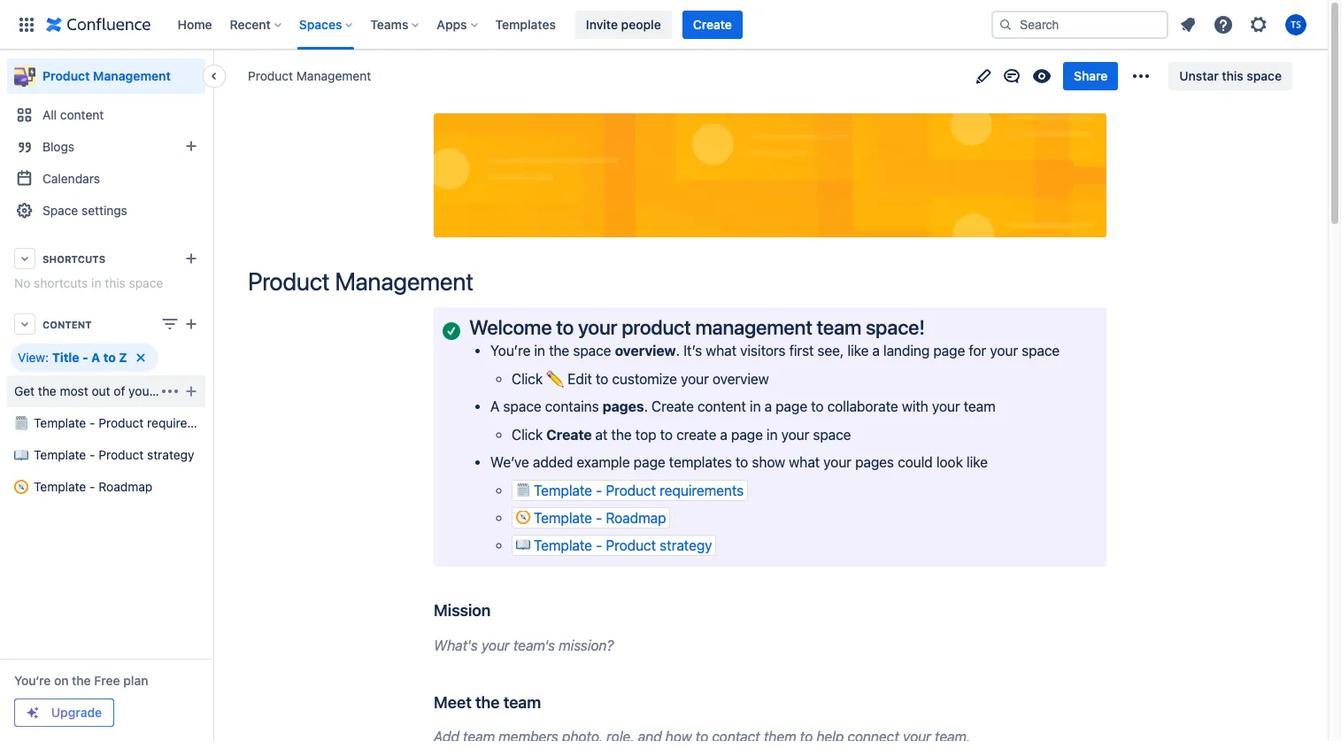 Task type: describe. For each thing, give the bounding box(es) containing it.
see,
[[818, 343, 844, 359]]

template - roadmap button
[[512, 507, 671, 529]]

upgrade
[[51, 705, 102, 720]]

strategy for template - product strategy link
[[147, 447, 194, 462]]

space settings link
[[7, 195, 205, 227]]

create
[[677, 427, 717, 443]]

in down visitors
[[750, 399, 761, 415]]

calendars link
[[7, 163, 205, 195]]

what's your team's mission?
[[434, 637, 614, 653]]

0 vertical spatial pages
[[603, 399, 644, 415]]

in right you're on the top
[[534, 343, 546, 359]]

templates link
[[490, 10, 561, 39]]

teams button
[[365, 10, 426, 39]]

recent button
[[225, 10, 289, 39]]

mission
[[434, 601, 491, 620]]

we've
[[491, 454, 529, 470]]

a space contains pages . create content in a page to collaborate with your team
[[491, 399, 996, 415]]

:notepad_spiral: image
[[516, 482, 531, 496]]

your right the for
[[991, 343, 1019, 359]]

strategy for template - product strategy button
[[660, 538, 713, 554]]

:notepad_spiral: image for "template - product requirements" link
[[14, 416, 28, 430]]

spaces button
[[294, 10, 360, 39]]

z
[[119, 350, 127, 365]]

copy image for meet the team
[[540, 691, 561, 713]]

1 horizontal spatial pages
[[856, 454, 895, 470]]

to left show
[[736, 454, 749, 470]]

premium image
[[26, 706, 40, 720]]

get the most out of your team space
[[14, 384, 223, 399]]

get the most out of your team space link
[[7, 376, 223, 407]]

roadmap for template - roadmap link
[[99, 479, 153, 494]]

Search field
[[992, 10, 1169, 39]]

template - product requirements button
[[512, 480, 748, 501]]

apps
[[437, 16, 467, 31]]

on
[[54, 673, 69, 688]]

free
[[94, 673, 120, 688]]

blogs link
[[7, 131, 205, 163]]

look
[[937, 454, 964, 470]]

space
[[43, 203, 78, 218]]

click ✏️ edit to customize your overview
[[512, 371, 769, 387]]

contains
[[545, 399, 599, 415]]

content button
[[7, 308, 205, 340]]

of
[[114, 384, 125, 399]]

template for the template - product requirements button at bottom
[[534, 482, 593, 498]]

0 horizontal spatial overview
[[615, 343, 676, 359]]

invite people button
[[576, 10, 672, 39]]

template for template - product strategy link
[[34, 447, 86, 462]]

all content
[[43, 107, 104, 122]]

show
[[752, 454, 786, 470]]

template - product requirements link
[[7, 407, 223, 439]]

to inside the space element
[[103, 350, 116, 365]]

click create at the top to create a page in your space
[[512, 427, 852, 443]]

copy image for welcome to your product management team space!
[[924, 316, 945, 337]]

product inside the template - product requirements button
[[606, 482, 656, 498]]

collaborate
[[828, 399, 899, 415]]

meet the team
[[434, 692, 541, 712]]

1 horizontal spatial .
[[676, 343, 680, 359]]

:book: image for template - product strategy link
[[14, 448, 28, 462]]

title
[[52, 350, 79, 365]]

welcome
[[469, 315, 552, 339]]

people
[[621, 16, 661, 31]]

template for "template - product requirements" link
[[34, 415, 86, 430]]

team's
[[514, 637, 555, 653]]

this inside the space element
[[105, 275, 126, 291]]

template - product strategy for template - product strategy link
[[34, 447, 194, 462]]

template - roadmap for :compass: icon inside the template - roadmap link
[[34, 479, 153, 494]]

template - product strategy link
[[7, 439, 205, 471]]

unstar this space button
[[1170, 62, 1293, 90]]

settings
[[82, 203, 127, 218]]

added
[[533, 454, 573, 470]]

all
[[43, 107, 57, 122]]

plan
[[123, 673, 148, 688]]

shortcuts
[[43, 253, 106, 264]]

could
[[898, 454, 933, 470]]

welcome to your product management team space!
[[469, 315, 925, 339]]

teams
[[371, 16, 409, 31]]

most
[[60, 384, 88, 399]]

team down the for
[[964, 399, 996, 415]]

what for visitors
[[706, 343, 737, 359]]

meet
[[434, 692, 472, 712]]

- for :compass: image in the template - roadmap button
[[596, 510, 603, 526]]

stop watching image
[[1032, 66, 1053, 87]]

template for template - roadmap link
[[34, 479, 86, 494]]

what for your
[[789, 454, 820, 470]]

page down "first"
[[776, 399, 808, 415]]

your profile and preferences image
[[1286, 14, 1307, 35]]

- inside template - product strategy button
[[596, 538, 603, 554]]

space left contains
[[504, 399, 542, 415]]

blogs
[[43, 139, 75, 154]]

:book: image for template - product strategy button
[[516, 538, 531, 552]]

landing
[[884, 343, 930, 359]]

help icon image
[[1213, 14, 1235, 35]]

0 horizontal spatial product management link
[[7, 58, 205, 94]]

1 vertical spatial create
[[652, 399, 694, 415]]

:compass: image for template - roadmap link
[[14, 480, 28, 494]]

invite
[[586, 16, 618, 31]]

requirements for "template - product requirements" link
[[147, 415, 223, 430]]

team down what's your team's mission?
[[504, 692, 541, 712]]

template - product requirements for "template - product requirements" link
[[34, 415, 223, 430]]

recent
[[230, 16, 271, 31]]

more actions image inside get the most out of your team space link
[[159, 381, 181, 402]]

what's
[[434, 637, 478, 653]]

you're in the space overview . it's what visitors first see, like a landing page for your space
[[491, 343, 1060, 359]]

✏️
[[547, 371, 564, 387]]

- for :book: icon
[[89, 447, 95, 462]]

- for :compass: image within template - roadmap link
[[89, 479, 95, 494]]

customize
[[612, 371, 678, 387]]

create a blog image
[[181, 136, 202, 157]]

out
[[92, 384, 110, 399]]

:compass: image for template - roadmap button
[[516, 510, 531, 524]]

search image
[[999, 17, 1013, 31]]

click for click create at the top to create a page in your space
[[512, 427, 543, 443]]

the right get
[[38, 384, 56, 399]]

management
[[696, 315, 813, 339]]

you're
[[14, 673, 51, 688]]

space down collaborate
[[813, 427, 852, 443]]

no
[[14, 275, 30, 291]]

content
[[43, 318, 92, 330]]

view:
[[18, 350, 49, 365]]

no shortcuts in this space
[[14, 275, 163, 291]]

1 vertical spatial a
[[491, 399, 500, 415]]

with
[[902, 399, 929, 415]]



Task type: vqa. For each thing, say whether or not it's contained in the screenshot.
Emoji image
no



Task type: locate. For each thing, give the bounding box(es) containing it.
1 vertical spatial requirements
[[660, 482, 744, 498]]

a inside the space element
[[91, 350, 100, 365]]

- inside template - roadmap link
[[89, 479, 95, 494]]

- down template - roadmap button
[[596, 538, 603, 554]]

template - product strategy down template - roadmap button
[[534, 538, 713, 554]]

requirements down templates
[[660, 482, 744, 498]]

0 horizontal spatial a
[[91, 350, 100, 365]]

copy image up landing
[[924, 316, 945, 337]]

strategy down the template - product requirements button at bottom
[[660, 538, 713, 554]]

mission?
[[559, 637, 614, 653]]

:compass: image for template - roadmap button
[[516, 510, 531, 524]]

share button
[[1064, 62, 1119, 90]]

1 horizontal spatial requirements
[[660, 482, 744, 498]]

1 horizontal spatial strategy
[[660, 538, 713, 554]]

1 vertical spatial overview
[[713, 371, 769, 387]]

template - product strategy down "template - product requirements" link
[[34, 447, 194, 462]]

1 horizontal spatial a
[[765, 399, 772, 415]]

:compass: image down :notepad_spiral: icon
[[516, 510, 531, 524]]

the right at
[[612, 427, 632, 443]]

overview up a space contains pages . create content in a page to collaborate with your team
[[713, 371, 769, 387]]

1 vertical spatial template - roadmap
[[534, 510, 666, 526]]

template - product requirements
[[34, 415, 223, 430], [534, 482, 744, 498]]

1 vertical spatial copy image
[[540, 691, 561, 713]]

. up top
[[644, 399, 648, 415]]

0 vertical spatial a
[[873, 343, 880, 359]]

space element
[[0, 50, 223, 741]]

:compass: image inside template - roadmap link
[[14, 480, 28, 494]]

this right unstar
[[1223, 68, 1244, 83]]

roadmap down template - product strategy link
[[99, 479, 153, 494]]

this inside button
[[1223, 68, 1244, 83]]

spaces
[[299, 16, 342, 31]]

0 vertical spatial template - product strategy
[[34, 447, 194, 462]]

1 horizontal spatial template - product requirements
[[534, 482, 744, 498]]

notification icon image
[[1178, 14, 1199, 35]]

:compass: image down :book: icon
[[14, 480, 28, 494]]

0 vertical spatial :compass: image
[[14, 480, 28, 494]]

shortcuts
[[34, 275, 88, 291]]

template for template - product strategy button
[[534, 538, 593, 554]]

in inside the space element
[[91, 275, 101, 291]]

edit
[[568, 371, 592, 387]]

0 vertical spatial template - product requirements
[[34, 415, 223, 430]]

your down copy icon
[[482, 637, 510, 653]]

get
[[14, 384, 35, 399]]

template - product requirements for the template - product requirements button at bottom
[[534, 482, 744, 498]]

1 horizontal spatial this
[[1223, 68, 1244, 83]]

management inside the space element
[[93, 68, 171, 83]]

a up show
[[765, 399, 772, 415]]

copy image down team's
[[540, 691, 561, 713]]

share
[[1074, 68, 1108, 83]]

your down it's
[[681, 371, 709, 387]]

product management link down spaces
[[248, 67, 371, 85]]

templates
[[496, 16, 556, 31]]

visitors
[[741, 343, 786, 359]]

:compass: image inside template - roadmap button
[[516, 510, 531, 524]]

space down settings icon
[[1247, 68, 1283, 83]]

page left the for
[[934, 343, 966, 359]]

1 vertical spatial a
[[765, 399, 772, 415]]

2 horizontal spatial a
[[873, 343, 880, 359]]

1 vertical spatial :compass: image
[[516, 510, 531, 524]]

template - roadmap inside the space element
[[34, 479, 153, 494]]

1 horizontal spatial template - roadmap
[[534, 510, 666, 526]]

product inside template - product strategy button
[[606, 538, 656, 554]]

in up show
[[767, 427, 778, 443]]

change view image
[[159, 314, 181, 335]]

1 horizontal spatial product management link
[[248, 67, 371, 85]]

0 vertical spatial click
[[512, 371, 543, 387]]

:notepad_spiral: image for the template - product requirements button at bottom
[[516, 482, 531, 496]]

calendars
[[43, 171, 100, 186]]

1 vertical spatial like
[[967, 454, 988, 470]]

template - roadmap down template - product strategy link
[[34, 479, 153, 494]]

space down create a page image
[[189, 384, 223, 399]]

0 horizontal spatial a
[[720, 427, 728, 443]]

your up show
[[782, 427, 810, 443]]

settings icon image
[[1249, 14, 1270, 35]]

1 vertical spatial strategy
[[660, 538, 713, 554]]

-
[[82, 350, 88, 365], [89, 415, 95, 430], [89, 447, 95, 462], [89, 479, 95, 494], [596, 482, 603, 498], [596, 510, 603, 526], [596, 538, 603, 554]]

1 vertical spatial pages
[[856, 454, 895, 470]]

0 horizontal spatial copy image
[[540, 691, 561, 713]]

upgrade button
[[15, 700, 113, 726]]

a up we've
[[491, 399, 500, 415]]

:check_mark: image
[[443, 322, 461, 340], [443, 322, 461, 340]]

template - roadmap up template - product strategy button
[[534, 510, 666, 526]]

at
[[596, 427, 608, 443]]

1 vertical spatial roadmap
[[606, 510, 666, 526]]

0 vertical spatial :compass: image
[[14, 480, 28, 494]]

1 horizontal spatial overview
[[713, 371, 769, 387]]

- for :notepad_spiral: image in the the template - product requirements button
[[596, 482, 603, 498]]

- up template - product strategy button
[[596, 510, 603, 526]]

add shortcut image
[[181, 248, 202, 269]]

- down out
[[89, 415, 95, 430]]

create a page image
[[181, 314, 202, 335]]

strategy inside the space element
[[147, 447, 194, 462]]

your down collaborate
[[824, 454, 852, 470]]

more actions image
[[1131, 66, 1153, 87], [159, 381, 181, 402]]

roadmap inside the space element
[[99, 479, 153, 494]]

0 horizontal spatial .
[[644, 399, 648, 415]]

team inside the space element
[[157, 384, 186, 399]]

example
[[577, 454, 630, 470]]

1 click from the top
[[512, 371, 543, 387]]

0 vertical spatial this
[[1223, 68, 1244, 83]]

:compass: image for template - roadmap link
[[14, 480, 28, 494]]

overview down product
[[615, 343, 676, 359]]

pages
[[603, 399, 644, 415], [856, 454, 895, 470]]

:compass: image inside template - roadmap button
[[516, 510, 531, 524]]

:compass: image
[[14, 480, 28, 494], [516, 510, 531, 524]]

create right people at the top of the page
[[693, 16, 732, 31]]

to right edit
[[596, 371, 609, 387]]

home
[[178, 16, 212, 31]]

:notepad_spiral: image
[[14, 416, 28, 430], [14, 416, 28, 430], [516, 482, 531, 496]]

team up see,
[[817, 315, 862, 339]]

what right it's
[[706, 343, 737, 359]]

product management link up all content link
[[7, 58, 205, 94]]

requirements inside "template - product requirements" link
[[147, 415, 223, 430]]

the
[[549, 343, 570, 359], [38, 384, 56, 399], [612, 427, 632, 443], [72, 673, 91, 688], [476, 692, 500, 712]]

0 horizontal spatial this
[[105, 275, 126, 291]]

0 horizontal spatial requirements
[[147, 415, 223, 430]]

it's
[[684, 343, 702, 359]]

0 horizontal spatial :compass: image
[[14, 480, 28, 494]]

copy image
[[924, 316, 945, 337], [540, 691, 561, 713]]

0 vertical spatial like
[[848, 343, 869, 359]]

pages left the could
[[856, 454, 895, 470]]

0 horizontal spatial content
[[60, 107, 104, 122]]

roadmap
[[99, 479, 153, 494], [606, 510, 666, 526]]

0 vertical spatial copy image
[[924, 316, 945, 337]]

0 horizontal spatial strategy
[[147, 447, 194, 462]]

product
[[43, 68, 90, 83], [248, 68, 293, 83], [248, 267, 330, 296], [99, 415, 144, 430], [99, 447, 144, 462], [606, 482, 656, 498], [606, 538, 656, 554]]

your right the of
[[129, 384, 154, 399]]

- down example
[[596, 482, 603, 498]]

template for template - roadmap button
[[534, 510, 593, 526]]

1 horizontal spatial more actions image
[[1131, 66, 1153, 87]]

content
[[60, 107, 104, 122], [698, 399, 747, 415]]

template - product strategy inside the space element
[[34, 447, 194, 462]]

0 vertical spatial more actions image
[[1131, 66, 1153, 87]]

clear view image
[[131, 347, 152, 368]]

roadmap down the template - product requirements button at bottom
[[606, 510, 666, 526]]

click for click ✏️ edit to customize your overview
[[512, 371, 543, 387]]

content right all
[[60, 107, 104, 122]]

like right see,
[[848, 343, 869, 359]]

template - product strategy
[[34, 447, 194, 462], [534, 538, 713, 554]]

create a child page image
[[181, 381, 202, 402]]

:notepad_spiral: image inside the template - product requirements button
[[516, 482, 531, 496]]

1 vertical spatial what
[[789, 454, 820, 470]]

0 vertical spatial create
[[693, 16, 732, 31]]

0 horizontal spatial template - product strategy
[[34, 447, 194, 462]]

- inside template - roadmap button
[[596, 510, 603, 526]]

create up "click create at the top to create a page in your space"
[[652, 399, 694, 415]]

product management link
[[7, 58, 205, 94], [248, 67, 371, 85]]

click
[[512, 371, 543, 387], [512, 427, 543, 443]]

to left z in the top of the page
[[103, 350, 116, 365]]

1 vertical spatial click
[[512, 427, 543, 443]]

0 vertical spatial a
[[91, 350, 100, 365]]

banner
[[0, 0, 1329, 50]]

this down shortcuts dropdown button in the top of the page
[[105, 275, 126, 291]]

space down shortcuts dropdown button in the top of the page
[[129, 275, 163, 291]]

create inside create "link"
[[693, 16, 732, 31]]

pages down click ✏️ edit to customize your overview
[[603, 399, 644, 415]]

team
[[817, 315, 862, 339], [157, 384, 186, 399], [964, 399, 996, 415], [504, 692, 541, 712]]

like right look
[[967, 454, 988, 470]]

0 horizontal spatial what
[[706, 343, 737, 359]]

. left it's
[[676, 343, 680, 359]]

2 vertical spatial create
[[547, 427, 592, 443]]

1 horizontal spatial a
[[491, 399, 500, 415]]

- right title
[[82, 350, 88, 365]]

roadmap for template - roadmap button
[[606, 510, 666, 526]]

2 click from the top
[[512, 427, 543, 443]]

1 horizontal spatial what
[[789, 454, 820, 470]]

first
[[790, 343, 814, 359]]

shortcuts button
[[7, 243, 205, 275]]

your right the with
[[933, 399, 961, 415]]

0 vertical spatial .
[[676, 343, 680, 359]]

to left collaborate
[[811, 399, 824, 415]]

a
[[91, 350, 100, 365], [491, 399, 500, 415]]

:book: image
[[14, 448, 28, 462], [516, 538, 531, 552], [516, 538, 531, 552]]

a left z in the top of the page
[[91, 350, 100, 365]]

click up we've
[[512, 427, 543, 443]]

invite people
[[586, 16, 661, 31]]

1 vertical spatial .
[[644, 399, 648, 415]]

product inside template - product strategy link
[[99, 447, 144, 462]]

content up 'create'
[[698, 399, 747, 415]]

space
[[1247, 68, 1283, 83], [129, 275, 163, 291], [573, 343, 612, 359], [1022, 343, 1060, 359], [189, 384, 223, 399], [504, 399, 542, 415], [813, 427, 852, 443]]

requirements inside the template - product requirements button
[[660, 482, 744, 498]]

create down contains
[[547, 427, 592, 443]]

product management inside the space element
[[43, 68, 171, 83]]

0 vertical spatial roadmap
[[99, 479, 153, 494]]

0 horizontal spatial more actions image
[[159, 381, 181, 402]]

the right on
[[72, 673, 91, 688]]

page down top
[[634, 454, 666, 470]]

strategy
[[147, 447, 194, 462], [660, 538, 713, 554]]

in down shortcuts dropdown button in the top of the page
[[91, 275, 101, 291]]

template - product strategy button
[[512, 535, 717, 557]]

a left landing
[[873, 343, 880, 359]]

0 horizontal spatial template - product requirements
[[34, 415, 223, 430]]

space up edit
[[573, 343, 612, 359]]

0 horizontal spatial :compass: image
[[14, 480, 28, 494]]

a
[[873, 343, 880, 359], [765, 399, 772, 415], [720, 427, 728, 443]]

more actions image right share "dropdown button"
[[1131, 66, 1153, 87]]

0 vertical spatial what
[[706, 343, 737, 359]]

all content link
[[7, 99, 205, 131]]

- up template - roadmap link
[[89, 447, 95, 462]]

edit this page image
[[973, 66, 995, 87]]

apps button
[[432, 10, 485, 39]]

0 horizontal spatial pages
[[603, 399, 644, 415]]

0 horizontal spatial like
[[848, 343, 869, 359]]

0 horizontal spatial roadmap
[[99, 479, 153, 494]]

page
[[934, 343, 966, 359], [776, 399, 808, 415], [732, 427, 763, 443], [634, 454, 666, 470]]

strategy inside button
[[660, 538, 713, 554]]

:compass: image inside template - roadmap link
[[14, 480, 28, 494]]

- down template - product strategy link
[[89, 479, 95, 494]]

2 vertical spatial a
[[720, 427, 728, 443]]

1 vertical spatial more actions image
[[159, 381, 181, 402]]

page down a space contains pages . create content in a page to collaborate with your team
[[732, 427, 763, 443]]

management
[[93, 68, 171, 83], [297, 68, 371, 83], [335, 267, 474, 296]]

1 vertical spatial :compass: image
[[516, 510, 531, 524]]

template - product requirements down example
[[534, 482, 744, 498]]

template - product requirements down the of
[[34, 415, 223, 430]]

space!
[[866, 315, 925, 339]]

confluence image
[[46, 14, 151, 35], [46, 14, 151, 35]]

this
[[1223, 68, 1244, 83], [105, 275, 126, 291]]

the up ✏️
[[549, 343, 570, 359]]

- inside "template - product requirements" link
[[89, 415, 95, 430]]

0 vertical spatial content
[[60, 107, 104, 122]]

1 horizontal spatial template - product strategy
[[534, 538, 713, 554]]

space inside button
[[1247, 68, 1283, 83]]

space right the for
[[1022, 343, 1060, 359]]

template - roadmap for :compass: icon inside the template - roadmap button
[[534, 510, 666, 526]]

:book: image inside template - product strategy link
[[14, 448, 28, 462]]

for
[[969, 343, 987, 359]]

top
[[636, 427, 657, 443]]

- inside template - product strategy link
[[89, 447, 95, 462]]

the right meet
[[476, 692, 500, 712]]

to up ✏️
[[556, 315, 574, 339]]

1 horizontal spatial content
[[698, 399, 747, 415]]

1 horizontal spatial :compass: image
[[516, 510, 531, 524]]

space settings
[[43, 203, 127, 218]]

your inside the space element
[[129, 384, 154, 399]]

more actions image right the of
[[159, 381, 181, 402]]

requirements
[[147, 415, 223, 430], [660, 482, 744, 498]]

:compass: image
[[14, 480, 28, 494], [516, 510, 531, 524]]

a right 'create'
[[720, 427, 728, 443]]

0 vertical spatial strategy
[[147, 447, 194, 462]]

banner containing home
[[0, 0, 1329, 50]]

1 horizontal spatial like
[[967, 454, 988, 470]]

product
[[622, 315, 691, 339]]

template - product requirements inside button
[[534, 482, 744, 498]]

0 vertical spatial overview
[[615, 343, 676, 359]]

you're
[[491, 343, 531, 359]]

requirements for the template - product requirements button at bottom
[[660, 482, 744, 498]]

product management
[[43, 68, 171, 83], [248, 68, 371, 83], [248, 267, 474, 296]]

requirements down "create a child page" icon
[[147, 415, 223, 430]]

strategy down "template - product requirements" link
[[147, 447, 194, 462]]

home link
[[172, 10, 218, 39]]

template - product strategy inside button
[[534, 538, 713, 554]]

0 vertical spatial template - roadmap
[[34, 479, 153, 494]]

roadmap inside button
[[606, 510, 666, 526]]

product inside "template - product requirements" link
[[99, 415, 144, 430]]

template - roadmap link
[[7, 471, 205, 503]]

1 vertical spatial content
[[698, 399, 747, 415]]

template - product strategy for template - product strategy button
[[534, 538, 713, 554]]

view: title - a to z
[[18, 350, 127, 365]]

global element
[[11, 0, 988, 49]]

1 horizontal spatial copy image
[[924, 316, 945, 337]]

1 horizontal spatial :compass: image
[[516, 510, 531, 524]]

- inside the template - product requirements button
[[596, 482, 603, 498]]

:compass: image down :book: icon
[[14, 480, 28, 494]]

team right the of
[[157, 384, 186, 399]]

overview
[[615, 343, 676, 359], [713, 371, 769, 387]]

appswitcher icon image
[[16, 14, 37, 35]]

1 vertical spatial this
[[105, 275, 126, 291]]

unstar
[[1180, 68, 1219, 83]]

content inside the space element
[[60, 107, 104, 122]]

to right top
[[660, 427, 673, 443]]

you're on the free plan
[[14, 673, 148, 688]]

we've added example page templates to show what your pages could look like
[[491, 454, 988, 470]]

.
[[676, 343, 680, 359], [644, 399, 648, 415]]

1 vertical spatial template - product strategy
[[534, 538, 713, 554]]

- for :notepad_spiral: image corresponding to "template - product requirements" link
[[89, 415, 95, 430]]

copy image
[[489, 600, 510, 621]]

1 vertical spatial template - product requirements
[[534, 482, 744, 498]]

template - product requirements inside the space element
[[34, 415, 223, 430]]

0 horizontal spatial template - roadmap
[[34, 479, 153, 494]]

your up edit
[[578, 315, 618, 339]]

create link
[[683, 10, 743, 39]]

templates
[[669, 454, 732, 470]]

click left ✏️
[[512, 371, 543, 387]]

unstar this space
[[1180, 68, 1283, 83]]

:compass: image down :notepad_spiral: icon
[[516, 510, 531, 524]]

0 vertical spatial requirements
[[147, 415, 223, 430]]

1 horizontal spatial roadmap
[[606, 510, 666, 526]]

template - roadmap inside button
[[534, 510, 666, 526]]

what right show
[[789, 454, 820, 470]]

:book: image
[[14, 448, 28, 462]]



